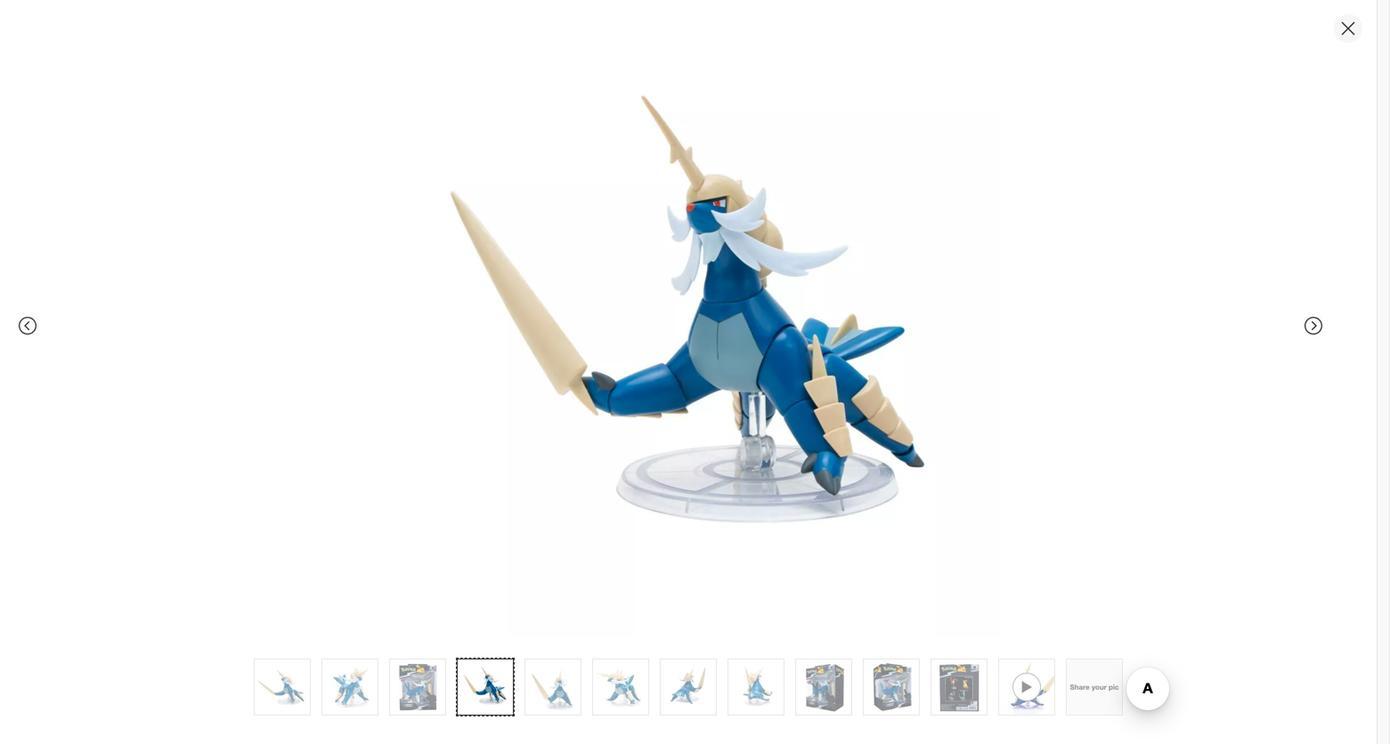 Task type: vqa. For each thing, say whether or not it's contained in the screenshot.
'continue' within Target Circle Earnings rewards are a benefit of the Target Circle loyalty program. Every time you use a non-RedCard form of payment and identify yourself as a Target Circle member, you'll earn Target Circle Earnings rewards at a rate of 1% of the eligible purchase amount. This doesn't include the value of promotions, discounts, coupons and Target Circle Earnings rewards redemption. Purchases made with a RedCard qualify for Target Circle Bonus offers, but RedCard purchases continue to save 5%. You're not able to receive the RedCard 5% instant savings and earn the Target Circle 1% Earnings rewards in the same transaction. Target Circle Earnings rewards will expire after one year if they're not earned or redeemed.
no



Task type: locate. For each thing, give the bounding box(es) containing it.
1 horizontal spatial for
[[848, 415, 865, 432]]

0 vertical spatial for
[[848, 415, 865, 432]]

1 vertical spatial for
[[795, 521, 812, 538]]

1 horizontal spatial available
[[887, 324, 929, 338]]

pok&#233;mon select trainer series samurott action figure (target exclusive), 4 of 13 image
[[377, 14, 1000, 638], [380, 309, 667, 596], [458, 660, 513, 715]]

pickup not available
[[721, 303, 783, 337]]

san jose oakridge button
[[784, 365, 905, 386]]

not inside pickup not available
[[721, 323, 739, 337]]

available
[[710, 394, 771, 412]]

$19.99
[[781, 198, 813, 211]]

2
[[796, 415, 804, 432]]

pok&#233;mon select trainer series samurott action figure (target exclusive), 9 of 13 image
[[796, 660, 851, 715]]

pokémon select trainer series samurott action figure (target exclusive)
[[710, 110, 1239, 161]]

figure
[[1178, 110, 1239, 135]]

for right eligible
[[795, 521, 812, 538]]

not down the pickup
[[721, 323, 739, 337]]

action
[[1109, 110, 1172, 135]]

1 horizontal spatial pok&#233;mon select trainer series samurott action figure (target exclusive), 5 of 13 image
[[525, 660, 581, 715]]

exclusive)
[[783, 136, 880, 161]]

eligible
[[745, 521, 791, 538]]

0 horizontal spatial available
[[742, 323, 783, 337]]

pok&#233;mon select trainer series samurott action figure (target exclusive), 7 of 13 image
[[661, 660, 716, 715]]

store
[[981, 415, 1013, 432]]

at
[[768, 367, 780, 384]]

oakridge
[[847, 367, 905, 384]]

online
[[808, 236, 842, 252]]

pickup
[[721, 303, 768, 320]]

samurott
[[1012, 110, 1103, 135]]

available inside delivery not available
[[887, 324, 929, 338]]

pok&#233;mon select trainer series samurott action figure (target exclusive), 11 of 13 image
[[932, 660, 987, 715]]

not for delivery
[[867, 324, 884, 338]]

share
[[1070, 683, 1090, 692]]

available down delivery at the top of the page
[[887, 324, 929, 338]]

not down delivery at the top of the page
[[867, 324, 884, 338]]

pok&#233;mon select trainer series samurott action figure (target exclusive), 6 of 13 image
[[380, 610, 667, 745], [593, 660, 648, 715]]

pic
[[1109, 683, 1119, 692]]

not
[[721, 323, 739, 337], [867, 324, 884, 338], [710, 367, 733, 384]]

$9.99 reg $19.99 sale save $ 10.00
[[710, 188, 813, 232]]

eligible for registries
[[745, 521, 875, 538]]

your
[[1092, 683, 1107, 692]]

pok&#233;mon select trainer series samurott action figure (target exclusive), 5 of 13 image
[[79, 610, 366, 745], [525, 660, 581, 715]]

inside
[[915, 415, 953, 432]]

play pok&#233;mon select trainer series samurott action figure (target exclusive), 12 of 13, play video image
[[999, 660, 1055, 715]]

reg
[[763, 198, 778, 211]]

available inside pickup not available
[[742, 323, 783, 337]]

show in-stock stores
[[852, 466, 995, 483]]

available down the pickup
[[742, 323, 783, 337]]

pok&#233;mon select trainer series samurott action figure (target exclusive), 2 of 13, play video image
[[79, 42, 667, 295]]

not inside delivery not available
[[867, 324, 884, 338]]

available
[[742, 323, 783, 337], [887, 324, 929, 338]]

save
[[739, 219, 761, 232]]

you
[[809, 394, 833, 412]]

pok&#233;mon select trainer series samurott action figure (target exclusive), 10 of 13 image
[[864, 660, 919, 715]]

near
[[775, 394, 805, 412]]

hours
[[808, 415, 844, 432]]

0 horizontal spatial for
[[795, 521, 812, 538]]

share your pic
[[1070, 683, 1119, 692]]

select
[[807, 110, 867, 135]]

for right hours
[[848, 415, 865, 432]]

not for pickup
[[721, 323, 739, 337]]

for
[[848, 415, 865, 432], [795, 521, 812, 538]]

trainer
[[873, 110, 940, 135]]

jose
[[812, 367, 843, 384]]

pok&#233;mon select trainer series samurott action figure (target exclusive), 3 of 13 image
[[390, 660, 445, 715]]

show
[[852, 466, 890, 483]]

for inside available near you ready within 2 hours for pickup inside the store
[[848, 415, 865, 432]]

share your pic button
[[1066, 659, 1123, 716]]



Task type: describe. For each thing, give the bounding box(es) containing it.
$9.99
[[710, 188, 760, 213]]

stores
[[953, 466, 995, 483]]

delivery
[[867, 304, 922, 321]]

when purchased online
[[710, 236, 842, 252]]

ready
[[710, 415, 750, 432]]

pok&#233;mon select trainer series samurott action figure (target exclusive), 1 of 13 image
[[255, 660, 310, 715]]

registries
[[816, 521, 875, 538]]

available near you ready within 2 hours for pickup inside the store
[[710, 394, 1013, 432]]

purchased
[[746, 236, 805, 252]]

0 horizontal spatial pok&#233;mon select trainer series samurott action figure (target exclusive), 5 of 13 image
[[79, 610, 366, 745]]

series
[[945, 110, 1007, 135]]

share your pic dialog
[[0, 0, 1390, 745]]

san
[[784, 367, 809, 384]]

pok&#233;mon select trainer series samurott action figure (target exclusive), 2 of 13 image
[[322, 660, 378, 715]]

sold
[[737, 367, 764, 384]]

pokémon
[[710, 110, 801, 135]]

in-
[[894, 466, 912, 483]]

delivery not available
[[867, 304, 929, 338]]

available for delivery
[[887, 324, 929, 338]]

pickup
[[869, 415, 911, 432]]

show in-stock stores button
[[710, 455, 1137, 494]]

stock
[[912, 466, 949, 483]]

(target
[[710, 136, 777, 161]]

sale
[[710, 217, 735, 232]]

within
[[754, 415, 792, 432]]

the
[[957, 415, 977, 432]]

pok&#233;mon select trainer series samurott action figure (target exclusive), 8 of 13 image
[[729, 660, 784, 715]]

when
[[710, 236, 742, 252]]

not sold at san jose oakridge
[[710, 367, 905, 384]]

10.00
[[769, 219, 796, 232]]

available for pickup
[[742, 323, 783, 337]]

not left sold
[[710, 367, 733, 384]]

$
[[764, 219, 769, 232]]



